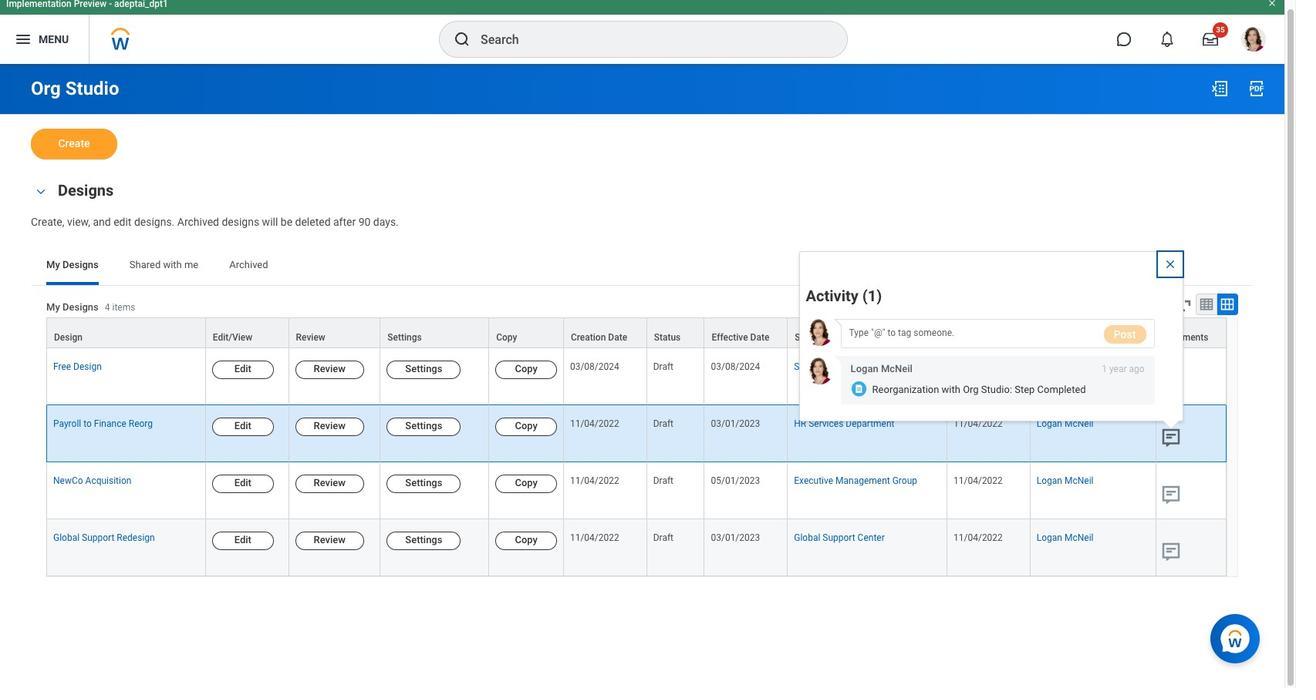 Task type: locate. For each thing, give the bounding box(es) containing it.
2 copy button from the top
[[495, 418, 557, 437]]

1 vertical spatial activity stream image
[[1159, 484, 1182, 507]]

copy for copy popup button
[[496, 332, 517, 343]]

export to excel image
[[1210, 79, 1229, 98], [1099, 298, 1116, 315]]

with for shared
[[163, 259, 182, 271]]

by
[[1093, 332, 1104, 343]]

0 vertical spatial activity stream image
[[1159, 427, 1182, 450]]

action taken by button
[[1031, 318, 1155, 348]]

4 edit button from the top
[[212, 532, 274, 551]]

action inside popup button
[[1037, 332, 1064, 343]]

export to excel image for export to worksheets icon
[[1099, 298, 1116, 315]]

review button
[[289, 318, 380, 348]]

effective date
[[712, 332, 769, 343]]

2 my from the top
[[46, 302, 60, 313]]

point
[[830, 332, 852, 343]]

org left the studio:
[[963, 384, 979, 396]]

mcneil inside activity (1) dialog
[[881, 363, 913, 375]]

1 vertical spatial 03/01/2023
[[711, 533, 760, 544]]

03/01/2023 up 05/01/2023
[[711, 419, 760, 430]]

1 horizontal spatial action
[[1037, 332, 1064, 343]]

1 horizontal spatial group
[[892, 476, 917, 487]]

1 support from the left
[[82, 533, 114, 544]]

date for creation date
[[608, 332, 627, 343]]

newco acquisition link
[[53, 473, 131, 487]]

03/01/2023 down 05/01/2023
[[711, 533, 760, 544]]

1 vertical spatial group
[[892, 476, 917, 487]]

my
[[46, 259, 60, 271], [46, 302, 60, 313]]

global down newco
[[53, 533, 80, 544]]

1 horizontal spatial 03/08/2024
[[711, 362, 760, 372]]

design inside 'free design' link
[[73, 362, 102, 372]]

view,
[[67, 216, 90, 228]]

activity (1) dialog
[[799, 251, 1183, 437]]

3 row from the top
[[46, 406, 1227, 463]]

4 settings button from the top
[[387, 532, 461, 551]]

3 activity stream image from the top
[[1159, 541, 1182, 564]]

2 horizontal spatial date
[[1004, 332, 1023, 343]]

logan for center
[[1037, 533, 1062, 544]]

2 date from the left
[[750, 332, 769, 343]]

03/08/2024
[[570, 362, 619, 372], [711, 362, 760, 372]]

mcneil
[[881, 363, 913, 375], [1065, 419, 1093, 430], [1065, 476, 1093, 487], [1065, 533, 1093, 544]]

designs
[[58, 181, 114, 200], [62, 259, 99, 271], [62, 302, 99, 313]]

support left redesign
[[82, 533, 114, 544]]

designs group
[[31, 178, 1254, 230]]

org left studio
[[31, 78, 61, 100]]

toolbar
[[1092, 294, 1238, 318]]

2 vertical spatial activity stream image
[[1159, 541, 1182, 564]]

date right effective
[[750, 332, 769, 343]]

archived inside tab list
[[229, 259, 268, 271]]

1 03/01/2023 from the top
[[711, 419, 760, 430]]

support left center
[[823, 533, 855, 544]]

1 vertical spatial with
[[942, 384, 960, 396]]

acquisition
[[85, 476, 131, 487]]

0 vertical spatial logan mcneil link
[[1037, 416, 1093, 430]]

draft for hr services department
[[653, 419, 673, 430]]

3 logan mcneil link from the top
[[1037, 530, 1093, 544]]

1 horizontal spatial org
[[963, 384, 979, 396]]

my for my designs
[[46, 259, 60, 271]]

03/08/2024 down effective date
[[711, 362, 760, 372]]

deleted
[[295, 216, 331, 228]]

with left me at the top left of page
[[163, 259, 182, 271]]

review button
[[295, 361, 364, 379], [295, 418, 364, 437], [295, 475, 364, 494], [295, 532, 364, 551]]

edit button
[[212, 361, 274, 379], [212, 418, 274, 437], [212, 475, 274, 494], [212, 532, 274, 551]]

logan for department
[[1037, 419, 1062, 430]]

archived down designs on the top of the page
[[229, 259, 268, 271]]

0 vertical spatial export to excel image
[[1210, 79, 1229, 98]]

action left taken
[[1037, 332, 1064, 343]]

support
[[82, 533, 114, 544], [823, 533, 855, 544]]

settings
[[388, 332, 422, 343], [405, 363, 442, 375], [405, 420, 442, 432], [405, 478, 442, 489], [405, 535, 442, 546]]

design right free
[[73, 362, 102, 372]]

studio:
[[981, 384, 1012, 396]]

date for effective date
[[750, 332, 769, 343]]

executive management group link
[[794, 473, 917, 487]]

designs left the 4
[[62, 302, 99, 313]]

0 horizontal spatial support
[[82, 533, 114, 544]]

tab list inside org studio main content
[[31, 248, 1254, 285]]

review for 4th review button
[[314, 535, 346, 546]]

date right last
[[1004, 332, 1023, 343]]

1 03/08/2024 from the left
[[570, 362, 619, 372]]

step
[[1015, 384, 1035, 396]]

1 vertical spatial export to excel image
[[1099, 298, 1116, 315]]

with for reorganization
[[942, 384, 960, 396]]

copy button
[[495, 361, 557, 379], [495, 418, 557, 437], [495, 475, 557, 494], [495, 532, 557, 551]]

create button
[[31, 129, 117, 160]]

0 vertical spatial 03/01/2023
[[711, 419, 760, 430]]

mcneil for executive management group
[[1065, 476, 1093, 487]]

copy
[[496, 332, 517, 343], [515, 363, 538, 375], [515, 420, 538, 432], [515, 478, 538, 489], [515, 535, 538, 546]]

2 vertical spatial designs
[[62, 302, 99, 313]]

logan mcneil link
[[1037, 416, 1093, 430], [1037, 473, 1093, 487], [1037, 530, 1093, 544]]

1 horizontal spatial with
[[942, 384, 960, 396]]

create
[[58, 137, 90, 150]]

with right reorganization
[[942, 384, 960, 396]]

2 activity stream image from the top
[[1159, 484, 1182, 507]]

2 support from the left
[[823, 533, 855, 544]]

03/01/2023 for hr services department
[[711, 419, 760, 430]]

0 vertical spatial archived
[[177, 216, 219, 228]]

0 vertical spatial designs
[[58, 181, 114, 200]]

design inside popup button
[[54, 332, 83, 343]]

2 edit from the top
[[234, 420, 251, 432]]

items
[[112, 302, 135, 313]]

05/01/2023
[[711, 476, 760, 487]]

review for 2nd review button from the bottom of the org studio main content
[[314, 478, 346, 489]]

create,
[[31, 216, 64, 228]]

taken
[[1066, 332, 1091, 343]]

0 horizontal spatial 03/08/2024
[[570, 362, 619, 372]]

Process Comment text field
[[849, 320, 1096, 348]]

review inside popup button
[[296, 332, 325, 343]]

1 edit from the top
[[234, 363, 251, 375]]

group
[[866, 362, 891, 372], [892, 476, 917, 487]]

4 edit from the top
[[234, 535, 251, 546]]

table image
[[1199, 297, 1214, 312]]

designs down view,
[[62, 259, 99, 271]]

sales operations group
[[794, 362, 891, 372]]

be
[[281, 216, 292, 228]]

close comments image
[[1164, 258, 1176, 270]]

global
[[53, 533, 80, 544], [794, 533, 820, 544]]

logan mcneil link for hr services department
[[1037, 416, 1093, 430]]

03/08/2024 down creation date
[[570, 362, 619, 372]]

2 logan mcneil link from the top
[[1037, 473, 1093, 487]]

with inside org studio main content
[[163, 259, 182, 271]]

4 row from the top
[[46, 463, 1227, 520]]

0 horizontal spatial group
[[866, 362, 891, 372]]

edit/view
[[213, 332, 252, 343]]

logan
[[851, 363, 878, 375], [1037, 419, 1062, 430], [1037, 476, 1062, 487], [1037, 533, 1062, 544]]

2 review button from the top
[[295, 418, 364, 437]]

1 vertical spatial logan mcneil link
[[1037, 473, 1093, 487]]

0 horizontal spatial with
[[163, 259, 182, 271]]

03/01/2023
[[711, 419, 760, 430], [711, 533, 760, 544]]

settings inside popup button
[[388, 332, 422, 343]]

4 draft from the top
[[653, 533, 673, 544]]

group up reorganization
[[866, 362, 891, 372]]

with inside activity (1) dialog
[[942, 384, 960, 396]]

03/01/2023 for global support center
[[711, 533, 760, 544]]

1 draft from the top
[[653, 362, 673, 372]]

2 03/01/2023 from the top
[[711, 533, 760, 544]]

global support redesign link
[[53, 530, 155, 544]]

1 activity stream image from the top
[[1159, 427, 1182, 450]]

export to worksheets image
[[1119, 298, 1137, 316]]

logan mcneil link for global support center
[[1037, 530, 1093, 544]]

2 edit button from the top
[[212, 418, 274, 437]]

effective date button
[[705, 318, 787, 348]]

1 date from the left
[[608, 332, 627, 343]]

my down my designs
[[46, 302, 60, 313]]

0 horizontal spatial org
[[31, 78, 61, 100]]

demo_f076.png image
[[806, 358, 833, 385]]

0 vertical spatial group
[[866, 362, 891, 372]]

logan mcneil inside activity (1) dialog
[[851, 363, 913, 375]]

activity stream image for hr services department
[[1159, 427, 1182, 450]]

2 settings button from the top
[[387, 418, 461, 437]]

3 edit button from the top
[[212, 475, 274, 494]]

2 action from the left
[[1037, 332, 1064, 343]]

payroll
[[53, 419, 81, 430]]

effective
[[712, 332, 748, 343]]

and
[[93, 216, 111, 228]]

0 vertical spatial org
[[31, 78, 61, 100]]

department
[[846, 419, 894, 430]]

1 year ago
[[1102, 364, 1145, 375]]

employee photo image
[[806, 319, 833, 346]]

copy inside popup button
[[496, 332, 517, 343]]

3 date from the left
[[1004, 332, 1023, 343]]

2 global from the left
[[794, 533, 820, 544]]

org
[[31, 78, 61, 100], [963, 384, 979, 396]]

group right management at the bottom right of the page
[[892, 476, 917, 487]]

1 vertical spatial archived
[[229, 259, 268, 271]]

export to excel image left export to worksheets icon
[[1099, 298, 1116, 315]]

0 horizontal spatial export to excel image
[[1099, 298, 1116, 315]]

1 horizontal spatial support
[[823, 533, 855, 544]]

activity
[[806, 287, 858, 305]]

1
[[1102, 364, 1107, 375]]

support for center
[[823, 533, 855, 544]]

1 action from the left
[[974, 332, 1001, 343]]

0 horizontal spatial archived
[[177, 216, 219, 228]]

logan mcneil for executive management group
[[1037, 476, 1093, 487]]

fullscreen image
[[1176, 298, 1193, 315]]

will
[[262, 216, 278, 228]]

1 horizontal spatial date
[[750, 332, 769, 343]]

draft
[[653, 362, 673, 372], [653, 419, 673, 430], [653, 476, 673, 487], [653, 533, 673, 544]]

search image
[[453, 30, 471, 49]]

global support center
[[794, 533, 885, 544]]

1 vertical spatial my
[[46, 302, 60, 313]]

comments button
[[1156, 318, 1226, 348]]

1 horizontal spatial global
[[794, 533, 820, 544]]

global inside global support redesign link
[[53, 533, 80, 544]]

archived inside designs group
[[177, 216, 219, 228]]

designs inside tab list
[[62, 259, 99, 271]]

review
[[296, 332, 325, 343], [314, 363, 346, 375], [314, 420, 346, 432], [314, 478, 346, 489], [314, 535, 346, 546]]

2 draft from the top
[[653, 419, 673, 430]]

support for redesign
[[82, 533, 114, 544]]

create, view, and edit designs. archived designs will be deleted after 90 days.
[[31, 216, 399, 228]]

1 vertical spatial design
[[73, 362, 102, 372]]

2 vertical spatial logan mcneil link
[[1037, 530, 1093, 544]]

design up 'free design' link
[[54, 332, 83, 343]]

global for global support redesign
[[53, 533, 80, 544]]

expand table image
[[1220, 297, 1235, 312]]

tab list containing my designs
[[31, 248, 1254, 285]]

0 horizontal spatial date
[[608, 332, 627, 343]]

cell
[[947, 349, 1031, 406]]

free design link
[[53, 359, 102, 372]]

copy for 4th copy button from the top
[[515, 535, 538, 546]]

toolbar inside org studio main content
[[1092, 294, 1238, 318]]

1 vertical spatial org
[[963, 384, 979, 396]]

action taken by
[[1037, 332, 1104, 343]]

archived left designs on the top of the page
[[177, 216, 219, 228]]

my for my designs 4 items
[[46, 302, 60, 313]]

payroll to finance reorg link
[[53, 416, 153, 430]]

1 my from the top
[[46, 259, 60, 271]]

archived
[[177, 216, 219, 228], [229, 259, 268, 271]]

0 vertical spatial with
[[163, 259, 182, 271]]

logan mcneil for global support center
[[1037, 533, 1093, 544]]

newco acquisition
[[53, 476, 131, 487]]

0 horizontal spatial global
[[53, 533, 80, 544]]

designs for my designs
[[62, 259, 99, 271]]

date right the creation
[[608, 332, 627, 343]]

0 horizontal spatial action
[[974, 332, 1001, 343]]

my inside tab list
[[46, 259, 60, 271]]

export to excel image left view printable version (pdf) image
[[1210, 79, 1229, 98]]

action right last
[[974, 332, 1001, 343]]

tab list
[[31, 248, 1254, 285]]

1 horizontal spatial archived
[[229, 259, 268, 271]]

inbox large image
[[1203, 32, 1218, 47]]

close environment banner image
[[1267, 0, 1277, 8]]

1 row from the top
[[46, 318, 1227, 349]]

mcneil for global support center
[[1065, 533, 1093, 544]]

3 draft from the top
[[653, 476, 673, 487]]

with
[[163, 259, 182, 271], [942, 384, 960, 396]]

my down create, at the left of page
[[46, 259, 60, 271]]

11/04/2022
[[570, 419, 619, 430], [954, 419, 1003, 430], [570, 476, 619, 487], [954, 476, 1003, 487], [570, 533, 619, 544], [954, 533, 1003, 544]]

1 vertical spatial designs
[[62, 259, 99, 271]]

copy for 3rd copy button from the bottom of the org studio main content
[[515, 420, 538, 432]]

settings for fourth settings button from the top
[[405, 535, 442, 546]]

3 copy button from the top
[[495, 475, 557, 494]]

logan for group
[[1037, 476, 1062, 487]]

1 logan mcneil link from the top
[[1037, 416, 1093, 430]]

1 global from the left
[[53, 533, 80, 544]]

logan inside activity (1) dialog
[[851, 363, 878, 375]]

Search Workday  search field
[[481, 22, 815, 56]]

1 settings button from the top
[[387, 361, 461, 379]]

designs up view,
[[58, 181, 114, 200]]

1 copy button from the top
[[495, 361, 557, 379]]

global down executive
[[794, 533, 820, 544]]

logan mcneil link for executive management group
[[1037, 473, 1093, 487]]

activity stream image
[[1159, 427, 1182, 450], [1159, 484, 1182, 507], [1159, 541, 1182, 564]]

row
[[46, 318, 1227, 349], [46, 349, 1227, 406], [46, 406, 1227, 463], [46, 463, 1227, 520], [46, 520, 1227, 577]]

settings for third settings button from the bottom of the org studio main content
[[405, 420, 442, 432]]

reorganization with org studio: step completed
[[872, 384, 1086, 396]]

global inside global support center link
[[794, 533, 820, 544]]

starting point button
[[788, 318, 947, 348]]

1 horizontal spatial export to excel image
[[1210, 79, 1229, 98]]

settings for 4th settings button from the bottom
[[405, 363, 442, 375]]

0 vertical spatial design
[[54, 332, 83, 343]]

0 vertical spatial my
[[46, 259, 60, 271]]



Task type: describe. For each thing, give the bounding box(es) containing it.
payroll to finance reorg
[[53, 419, 153, 430]]

hr services department
[[794, 419, 894, 430]]

reorg
[[129, 419, 153, 430]]

hr services department link
[[794, 416, 894, 430]]

free
[[53, 362, 71, 372]]

to
[[83, 419, 92, 430]]

last action date button
[[947, 318, 1030, 348]]

me
[[184, 259, 198, 271]]

year
[[1109, 364, 1127, 375]]

last
[[954, 332, 972, 343]]

copy for 2nd copy button from the bottom
[[515, 478, 538, 489]]

edit/view button
[[206, 318, 288, 348]]

chevron down image
[[32, 186, 50, 197]]

designs inside group
[[58, 181, 114, 200]]

design button
[[47, 318, 205, 348]]

draft for executive management group
[[653, 476, 673, 487]]

designs
[[222, 216, 259, 228]]

studio
[[65, 78, 119, 100]]

global for global support center
[[794, 533, 820, 544]]

2 row from the top
[[46, 349, 1227, 406]]

view printable version (pdf) image
[[1247, 79, 1266, 98]]

4 review button from the top
[[295, 532, 364, 551]]

profile logan mcneil image
[[1241, 27, 1266, 55]]

last action date
[[954, 332, 1023, 343]]

center
[[858, 533, 885, 544]]

sales
[[794, 362, 816, 372]]

services
[[809, 419, 843, 430]]

select to filter grid data image
[[1138, 298, 1155, 315]]

newco
[[53, 476, 83, 487]]

status
[[654, 332, 681, 343]]

sales operations group link
[[794, 359, 891, 372]]

group for sales operations group
[[866, 362, 891, 372]]

4
[[105, 302, 110, 313]]

review for third review button from the bottom
[[314, 420, 346, 432]]

org inside activity (1) dialog
[[963, 384, 979, 396]]

menu banner
[[0, 0, 1284, 64]]

global support center link
[[794, 530, 885, 544]]

creation date button
[[564, 318, 646, 348]]

my designs 4 items
[[46, 302, 135, 313]]

action inside popup button
[[974, 332, 1001, 343]]

management
[[836, 476, 890, 487]]

settings for settings popup button
[[388, 332, 422, 343]]

ago
[[1129, 364, 1145, 375]]

activity stream image
[[1159, 369, 1182, 393]]

after
[[333, 216, 356, 228]]

notifications large image
[[1159, 32, 1175, 47]]

designs button
[[58, 181, 114, 200]]

global support redesign
[[53, 533, 155, 544]]

3 edit from the top
[[234, 478, 251, 489]]

my designs
[[46, 259, 99, 271]]

copy for fourth copy button from the bottom of the org studio main content
[[515, 363, 538, 375]]

operations
[[819, 362, 864, 372]]

org studio main content
[[0, 64, 1284, 633]]

90
[[358, 216, 371, 228]]

35
[[1216, 25, 1225, 34]]

cell inside org studio main content
[[947, 349, 1031, 406]]

finance
[[94, 419, 126, 430]]

copy button
[[489, 318, 563, 348]]

activity (1)
[[806, 287, 882, 305]]

export to excel image for view printable version (pdf) image
[[1210, 79, 1229, 98]]

2 03/08/2024 from the left
[[711, 362, 760, 372]]

shared with me
[[129, 259, 198, 271]]

review for review popup button
[[296, 332, 325, 343]]

starting
[[795, 332, 828, 343]]

draft for sales operations group
[[653, 362, 673, 372]]

free design
[[53, 362, 102, 372]]

menu
[[39, 33, 69, 45]]

creation
[[571, 332, 606, 343]]

reorganization
[[872, 384, 939, 396]]

draft for global support center
[[653, 533, 673, 544]]

org studio
[[31, 78, 119, 100]]

shared
[[129, 259, 161, 271]]

hr
[[794, 419, 806, 430]]

activity stream image for executive management group
[[1159, 484, 1182, 507]]

1 review button from the top
[[295, 361, 364, 379]]

(1)
[[862, 287, 882, 305]]

mcneil for hr services department
[[1065, 419, 1093, 430]]

edit
[[113, 216, 131, 228]]

redesign
[[117, 533, 155, 544]]

review for fourth review button from the bottom
[[314, 363, 346, 375]]

35 button
[[1193, 22, 1228, 56]]

days.
[[373, 216, 399, 228]]

creation date
[[571, 332, 627, 343]]

executive
[[794, 476, 833, 487]]

1 edit button from the top
[[212, 361, 274, 379]]

3 settings button from the top
[[387, 475, 461, 494]]

comments
[[1163, 332, 1208, 343]]

group for executive management group
[[892, 476, 917, 487]]

logan mcneil for hr services department
[[1037, 419, 1093, 430]]

4 copy button from the top
[[495, 532, 557, 551]]

row containing design
[[46, 318, 1227, 349]]

status button
[[647, 318, 704, 348]]

designs for my designs 4 items
[[62, 302, 99, 313]]

completed
[[1037, 384, 1086, 396]]

5 row from the top
[[46, 520, 1227, 577]]

executive management group
[[794, 476, 917, 487]]

settings for 2nd settings button from the bottom
[[405, 478, 442, 489]]

activity stream image for global support center
[[1159, 541, 1182, 564]]

3 review button from the top
[[295, 475, 364, 494]]

starting point
[[795, 332, 852, 343]]

settings button
[[381, 318, 488, 348]]

justify image
[[14, 30, 32, 49]]

date inside popup button
[[1004, 332, 1023, 343]]

designs.
[[134, 216, 175, 228]]

org inside org studio main content
[[31, 78, 61, 100]]

menu button
[[0, 15, 89, 64]]



Task type: vqa. For each thing, say whether or not it's contained in the screenshot.
LOGAN
yes



